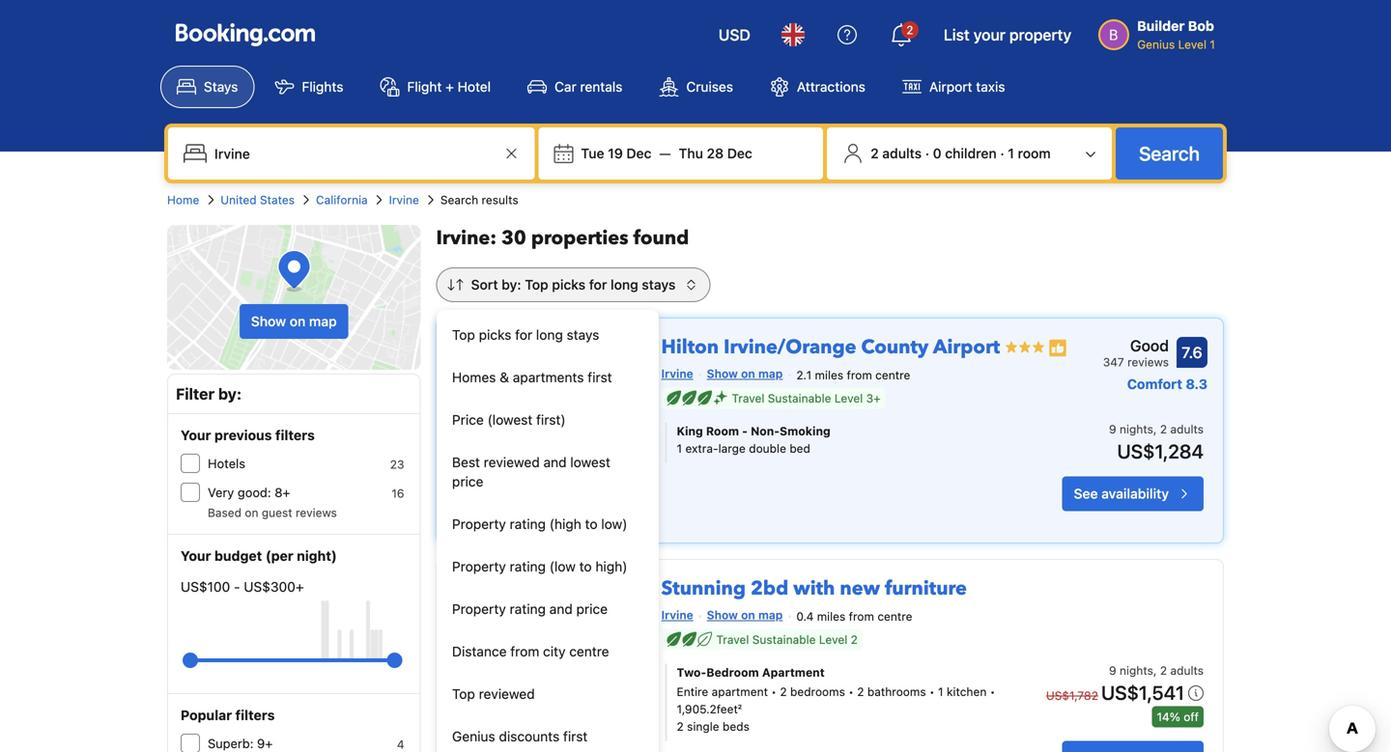 Task type: describe. For each thing, give the bounding box(es) containing it.
kitchen
[[947, 686, 987, 699]]

very
[[208, 486, 234, 500]]

cruises
[[687, 79, 734, 95]]

adults for 9 nights , 2 adults
[[1171, 664, 1204, 678]]

0.4 miles from centre
[[797, 610, 913, 624]]

stunning 2bd with new furniture link
[[662, 568, 967, 603]]

level for 0.4 miles from centre
[[819, 633, 848, 647]]

property rating and price button
[[437, 589, 659, 631]]

1 inside king room - non-smoking 1 extra-large double bed
[[677, 442, 682, 456]]

0 vertical spatial first
[[588, 370, 612, 386]]

your for your budget (per night)
[[181, 549, 211, 564]]

car rentals link
[[511, 66, 639, 108]]

property for property rating and price
[[452, 602, 506, 618]]

9 for 9 nights , 2 adults
[[1110, 664, 1117, 678]]

top reviewed
[[452, 687, 535, 703]]

distance from city centre
[[452, 644, 609, 660]]

from inside button
[[511, 644, 540, 660]]

0 vertical spatial top
[[525, 277, 549, 293]]

1 vertical spatial first
[[563, 729, 588, 745]]

double
[[749, 442, 787, 456]]

stays link
[[160, 66, 255, 108]]

property for property rating (high to low)
[[452, 517, 506, 533]]

19
[[608, 145, 623, 161]]

(per
[[266, 549, 294, 564]]

flights
[[302, 79, 344, 95]]

2bd
[[751, 576, 789, 603]]

your previous filters
[[181, 428, 315, 444]]

genius discounts first
[[452, 729, 588, 745]]

us$1,541
[[1102, 682, 1185, 704]]

price inside button
[[577, 602, 608, 618]]

low)
[[602, 517, 628, 533]]

from for 2
[[849, 610, 875, 624]]

travel sustainable level 2
[[717, 633, 858, 647]]

rentals
[[580, 79, 623, 95]]

popular filters
[[181, 708, 275, 724]]

level inside builder bob genius level 1
[[1179, 38, 1207, 51]]

apartment
[[762, 666, 825, 680]]

sustainable for 0.4 miles from centre
[[753, 633, 816, 647]]

reviewed for best
[[484, 455, 540, 471]]

14% off
[[1157, 711, 1199, 724]]

show for travel sustainable level 3+
[[707, 367, 738, 381]]

stunning
[[662, 576, 746, 603]]

hotels
[[208, 457, 246, 471]]

flight + hotel link
[[364, 66, 508, 108]]

extra-
[[686, 442, 719, 456]]

3 • from the left
[[930, 686, 935, 699]]

top for reviewed
[[452, 687, 475, 703]]

top picks for long stays button
[[437, 314, 659, 357]]

adults for 9 nights , 2 adults us$1,284
[[1171, 423, 1204, 436]]

show on map for travel sustainable level 3+
[[707, 367, 783, 381]]

1 inside builder bob genius level 1
[[1211, 38, 1216, 51]]

united
[[221, 193, 257, 207]]

non-
[[751, 425, 780, 438]]

irvine for travel sustainable level 2
[[662, 609, 694, 622]]

apartment
[[712, 686, 768, 699]]

rating for (low
[[510, 559, 546, 575]]

tue 19 dec button
[[574, 136, 660, 171]]

Where are you going? field
[[207, 136, 500, 171]]

picks inside button
[[479, 327, 512, 343]]

distance
[[452, 644, 507, 660]]

bob
[[1189, 18, 1215, 34]]

8.3
[[1186, 376, 1208, 392]]

filter by:
[[176, 385, 242, 404]]

comfort 8.3
[[1128, 376, 1208, 392]]

travel for travel sustainable level 2
[[717, 633, 749, 647]]

reviewed for top
[[479, 687, 535, 703]]

good element
[[1103, 334, 1170, 358]]

2.1
[[797, 369, 812, 382]]

2 down apartment
[[780, 686, 787, 699]]

&
[[500, 370, 509, 386]]

home
[[167, 193, 199, 207]]

hilton
[[662, 334, 719, 361]]

new
[[840, 576, 881, 603]]

attractions
[[797, 79, 866, 95]]

1 horizontal spatial long
[[611, 277, 639, 293]]

centre for distance from city centre
[[570, 644, 609, 660]]

nights for 9 nights , 2 adults us$1,284
[[1120, 423, 1154, 436]]

home link
[[167, 191, 199, 209]]

16
[[392, 487, 405, 501]]

8+
[[275, 486, 291, 500]]

2 • from the left
[[849, 686, 854, 699]]

and for price
[[550, 602, 573, 618]]

miles for 0.4
[[817, 610, 846, 624]]

show on map for travel sustainable level 2
[[707, 609, 783, 622]]

irvine for travel sustainable level 3+
[[662, 367, 694, 381]]

2 left "single"
[[677, 720, 684, 734]]

14%
[[1157, 711, 1181, 724]]

homes & apartments first button
[[437, 357, 659, 399]]

high)
[[596, 559, 628, 575]]

room
[[706, 425, 739, 438]]

1,905.2feet²
[[677, 703, 742, 717]]

reviews inside good 347 reviews
[[1128, 356, 1170, 369]]

1 inside two-bedroom apartment entire apartment • 2 bedrooms • 2 bathrooms • 1 kitchen • 1,905.2feet² 2 single beds
[[939, 686, 944, 699]]

us$1,284
[[1118, 440, 1204, 463]]

2 adults · 0 children · 1 room button
[[835, 135, 1105, 172]]

stays
[[204, 79, 238, 95]]

by: for filter
[[218, 385, 242, 404]]

rating for and
[[510, 602, 546, 618]]

- inside king room - non-smoking 1 extra-large double bed
[[742, 425, 748, 438]]

1 inside dropdown button
[[1008, 145, 1015, 161]]

homes
[[452, 370, 496, 386]]

booking.com image
[[176, 23, 315, 46]]

us$1,782
[[1047, 689, 1099, 703]]

map for travel sustainable level 2
[[759, 609, 783, 622]]

1 • from the left
[[772, 686, 777, 699]]

good
[[1131, 337, 1170, 355]]

7.6
[[1182, 344, 1203, 362]]

3+
[[867, 392, 881, 405]]

show on map inside 'button'
[[251, 314, 337, 330]]

car
[[555, 79, 577, 95]]

0
[[933, 145, 942, 161]]

2 down 0.4 miles from centre
[[851, 633, 858, 647]]

genius discounts first button
[[437, 716, 659, 753]]

long inside button
[[536, 327, 563, 343]]

very good: 8+
[[208, 486, 291, 500]]

2 down 'two-bedroom apartment' link
[[858, 686, 865, 699]]

and for lowest
[[544, 455, 567, 471]]

good 347 reviews
[[1103, 337, 1170, 369]]

9 for 9 nights , 2 adults us$1,284
[[1110, 423, 1117, 436]]

by: for sort
[[502, 277, 522, 293]]

hilton irvine/orange county airport
[[662, 334, 1001, 361]]

us$100
[[181, 579, 230, 595]]

entire
[[677, 686, 709, 699]]

best reviewed and lowest price
[[452, 455, 611, 490]]

states
[[260, 193, 295, 207]]

builder bob genius level 1
[[1138, 18, 1216, 51]]

king room - non-smoking 1 extra-large double bed
[[677, 425, 831, 456]]

us$300+
[[244, 579, 304, 595]]

car rentals
[[555, 79, 623, 95]]

, for 9 nights , 2 adults
[[1154, 664, 1157, 678]]

property rating (low to high)
[[452, 559, 628, 575]]

search for search results
[[441, 193, 479, 207]]

centre for 2.1 miles from centre
[[876, 369, 911, 382]]

1 horizontal spatial picks
[[552, 277, 586, 293]]

28
[[707, 145, 724, 161]]

your account menu builder bob genius level 1 element
[[1099, 9, 1224, 53]]



Task type: vqa. For each thing, say whether or not it's contained in the screenshot.
top filters
yes



Task type: locate. For each thing, give the bounding box(es) containing it.
2 vertical spatial centre
[[570, 644, 609, 660]]

travel up 'non-'
[[732, 392, 765, 405]]

1 vertical spatial for
[[515, 327, 533, 343]]

• down apartment
[[772, 686, 777, 699]]

1 vertical spatial price
[[577, 602, 608, 618]]

flights link
[[258, 66, 360, 108]]

for down properties
[[589, 277, 607, 293]]

centre down furniture
[[878, 610, 913, 624]]

2
[[907, 23, 914, 37], [871, 145, 879, 161], [1161, 423, 1168, 436], [851, 633, 858, 647], [1161, 664, 1168, 678], [780, 686, 787, 699], [858, 686, 865, 699], [677, 720, 684, 734]]

adults inside 9 nights , 2 adults us$1,284
[[1171, 423, 1204, 436]]

availability
[[1102, 486, 1170, 502]]

1 horizontal spatial for
[[589, 277, 607, 293]]

travel up bedroom
[[717, 633, 749, 647]]

attractions link
[[754, 66, 882, 108]]

1 vertical spatial centre
[[878, 610, 913, 624]]

2.1 miles from centre
[[797, 369, 911, 382]]

show inside 'button'
[[251, 314, 286, 330]]

miles
[[815, 369, 844, 382], [817, 610, 846, 624]]

- down the budget
[[234, 579, 240, 595]]

two-bedroom apartment link
[[677, 664, 1004, 682]]

0 vertical spatial irvine
[[389, 193, 419, 207]]

1 horizontal spatial price
[[577, 602, 608, 618]]

0 horizontal spatial -
[[234, 579, 240, 595]]

picks down irvine: 30 properties found
[[552, 277, 586, 293]]

top down "distance"
[[452, 687, 475, 703]]

adults up us$1,284
[[1171, 423, 1204, 436]]

for inside button
[[515, 327, 533, 343]]

for
[[589, 277, 607, 293], [515, 327, 533, 343]]

and inside the property rating and price button
[[550, 602, 573, 618]]

1 vertical spatial travel
[[717, 633, 749, 647]]

top picks for long stays
[[452, 327, 600, 343]]

search for search
[[1140, 142, 1200, 165]]

1 vertical spatial sustainable
[[753, 633, 816, 647]]

to right (low
[[580, 559, 592, 575]]

0 vertical spatial reviewed
[[484, 455, 540, 471]]

2 vertical spatial irvine
[[662, 609, 694, 622]]

, up us$1,541
[[1154, 664, 1157, 678]]

1 vertical spatial level
[[835, 392, 863, 405]]

large
[[719, 442, 746, 456]]

found
[[634, 225, 689, 252]]

1 vertical spatial top
[[452, 327, 475, 343]]

on inside 'button'
[[290, 314, 306, 330]]

genius
[[1138, 38, 1176, 51], [452, 729, 496, 745]]

1 vertical spatial show
[[707, 367, 738, 381]]

sustainable for 2.1 miles from centre
[[768, 392, 832, 405]]

reviews down 'good'
[[1128, 356, 1170, 369]]

united states link
[[221, 191, 295, 209]]

miles right the 0.4
[[817, 610, 846, 624]]

single
[[687, 720, 720, 734]]

list
[[944, 26, 970, 44]]

previous
[[215, 428, 272, 444]]

· right children on the right top of the page
[[1001, 145, 1005, 161]]

1 vertical spatial irvine
[[662, 367, 694, 381]]

king room - non-smoking link
[[677, 423, 1004, 440]]

reviewed up genius discounts first on the bottom left of page
[[479, 687, 535, 703]]

·
[[926, 145, 930, 161], [1001, 145, 1005, 161]]

0 vertical spatial picks
[[552, 277, 586, 293]]

guest
[[262, 506, 292, 520]]

price inside best reviewed and lowest price
[[452, 474, 484, 490]]

stays inside button
[[567, 327, 600, 343]]

2 property from the top
[[452, 559, 506, 575]]

0 vertical spatial long
[[611, 277, 639, 293]]

by: right filter
[[218, 385, 242, 404]]

map for travel sustainable level 3+
[[759, 367, 783, 381]]

based on guest reviews
[[208, 506, 337, 520]]

irvine right california link
[[389, 193, 419, 207]]

property inside property rating (low to high) 'button'
[[452, 559, 506, 575]]

1 vertical spatial airport
[[934, 334, 1001, 361]]

, for 9 nights , 2 adults us$1,284
[[1154, 423, 1157, 436]]

king
[[677, 425, 703, 438]]

1 vertical spatial rating
[[510, 559, 546, 575]]

0 horizontal spatial stays
[[567, 327, 600, 343]]

0 horizontal spatial dec
[[627, 145, 652, 161]]

airport taxis
[[930, 79, 1006, 95]]

popular
[[181, 708, 232, 724]]

2 inside 2 dropdown button
[[907, 23, 914, 37]]

0 horizontal spatial filters
[[235, 708, 275, 724]]

0 vertical spatial your
[[181, 428, 211, 444]]

3 rating from the top
[[510, 602, 546, 618]]

your up us$100
[[181, 549, 211, 564]]

usd
[[719, 26, 751, 44]]

1 dec from the left
[[627, 145, 652, 161]]

nights up us$1,541
[[1120, 664, 1154, 678]]

lowest
[[571, 455, 611, 471]]

dec right 19
[[627, 145, 652, 161]]

property down best
[[452, 517, 506, 533]]

and inside best reviewed and lowest price
[[544, 455, 567, 471]]

long up apartments
[[536, 327, 563, 343]]

smoking
[[780, 425, 831, 438]]

thu
[[679, 145, 704, 161]]

1 horizontal spatial search
[[1140, 142, 1200, 165]]

from left city on the left bottom of page
[[511, 644, 540, 660]]

2 vertical spatial from
[[511, 644, 540, 660]]

your
[[181, 428, 211, 444], [181, 549, 211, 564]]

0 horizontal spatial genius
[[452, 729, 496, 745]]

from
[[847, 369, 873, 382], [849, 610, 875, 624], [511, 644, 540, 660]]

reviewed inside the top reviewed "button"
[[479, 687, 535, 703]]

0 vertical spatial level
[[1179, 38, 1207, 51]]

centre right city on the left bottom of page
[[570, 644, 609, 660]]

airport left taxis
[[930, 79, 973, 95]]

2 inside 2 adults · 0 children · 1 room dropdown button
[[871, 145, 879, 161]]

4 • from the left
[[990, 686, 996, 699]]

0 vertical spatial sustainable
[[768, 392, 832, 405]]

1 property from the top
[[452, 517, 506, 533]]

1 vertical spatial adults
[[1171, 423, 1204, 436]]

see
[[1074, 486, 1099, 502]]

2 vertical spatial top
[[452, 687, 475, 703]]

• down 'two-bedroom apartment' link
[[849, 686, 854, 699]]

by:
[[502, 277, 522, 293], [218, 385, 242, 404]]

1 vertical spatial miles
[[817, 610, 846, 624]]

2 left list
[[907, 23, 914, 37]]

property rating (low to high) button
[[437, 546, 659, 589]]

• left 'kitchen' in the bottom of the page
[[930, 686, 935, 699]]

your down filter
[[181, 428, 211, 444]]

0 horizontal spatial long
[[536, 327, 563, 343]]

0 vertical spatial for
[[589, 277, 607, 293]]

0 horizontal spatial search
[[441, 193, 479, 207]]

and left lowest
[[544, 455, 567, 471]]

1 horizontal spatial filters
[[275, 428, 315, 444]]

rating inside button
[[510, 602, 546, 618]]

airport right county
[[934, 334, 1001, 361]]

2 your from the top
[[181, 549, 211, 564]]

1 vertical spatial 9
[[1110, 664, 1117, 678]]

0 horizontal spatial ·
[[926, 145, 930, 161]]

price down best
[[452, 474, 484, 490]]

to
[[585, 517, 598, 533], [580, 559, 592, 575]]

0 vertical spatial filters
[[275, 428, 315, 444]]

adults up 'off'
[[1171, 664, 1204, 678]]

1 vertical spatial by:
[[218, 385, 242, 404]]

· left 0
[[926, 145, 930, 161]]

this property is part of our preferred partner programme. it is committed to providing commendable service and good value. it will pay us a higher commission if you make a booking. image
[[1049, 339, 1068, 358]]

genius down top reviewed
[[452, 729, 496, 745]]

rating for (high
[[510, 517, 546, 533]]

adults inside dropdown button
[[883, 145, 922, 161]]

your for your previous filters
[[181, 428, 211, 444]]

reviewed down (lowest
[[484, 455, 540, 471]]

off
[[1184, 711, 1199, 724]]

2 inside 9 nights , 2 adults us$1,284
[[1161, 423, 1168, 436]]

centre inside button
[[570, 644, 609, 660]]

property up "distance"
[[452, 602, 506, 618]]

2 vertical spatial show
[[707, 609, 738, 622]]

with
[[794, 576, 835, 603]]

centre for 0.4 miles from centre
[[878, 610, 913, 624]]

beds
[[723, 720, 750, 734]]

rating left (high on the bottom left of the page
[[510, 517, 546, 533]]

based
[[208, 506, 242, 520]]

first)
[[537, 412, 566, 428]]

nights inside 9 nights , 2 adults us$1,284
[[1120, 423, 1154, 436]]

to inside button
[[585, 517, 598, 533]]

1 · from the left
[[926, 145, 930, 161]]

2 vertical spatial property
[[452, 602, 506, 618]]

0 horizontal spatial reviews
[[296, 506, 337, 520]]

show for travel sustainable level 2
[[707, 609, 738, 622]]

nights up us$1,284
[[1120, 423, 1154, 436]]

2 , from the top
[[1154, 664, 1157, 678]]

0 horizontal spatial for
[[515, 327, 533, 343]]

property inside the property rating and price button
[[452, 602, 506, 618]]

nights for 9 nights , 2 adults
[[1120, 664, 1154, 678]]

4
[[397, 738, 405, 752]]

0 vertical spatial centre
[[876, 369, 911, 382]]

9+
[[257, 737, 273, 751]]

2 left 0
[[871, 145, 879, 161]]

1 vertical spatial and
[[550, 602, 573, 618]]

travel
[[732, 392, 765, 405], [717, 633, 749, 647]]

9 up us$1,541
[[1110, 664, 1117, 678]]

adults
[[883, 145, 922, 161], [1171, 423, 1204, 436], [1171, 664, 1204, 678]]

0 vertical spatial 9
[[1110, 423, 1117, 436]]

list your property
[[944, 26, 1072, 44]]

0 vertical spatial to
[[585, 517, 598, 533]]

rating inside 'button'
[[510, 559, 546, 575]]

travel for travel sustainable level 3+
[[732, 392, 765, 405]]

0 vertical spatial ,
[[1154, 423, 1157, 436]]

long down found on the top of page
[[611, 277, 639, 293]]

sustainable down '2.1'
[[768, 392, 832, 405]]

price down high)
[[577, 602, 608, 618]]

property inside property rating (high to low) button
[[452, 517, 506, 533]]

your budget (per night)
[[181, 549, 337, 564]]

1 , from the top
[[1154, 423, 1157, 436]]

, inside 9 nights , 2 adults us$1,284
[[1154, 423, 1157, 436]]

1 vertical spatial search
[[441, 193, 479, 207]]

dec right 28
[[728, 145, 753, 161]]

apartments
[[513, 370, 584, 386]]

miles right '2.1'
[[815, 369, 844, 382]]

miles for 2.1
[[815, 369, 844, 382]]

1 vertical spatial show on map
[[707, 367, 783, 381]]

1 9 from the top
[[1110, 423, 1117, 436]]

picks up '&' in the left of the page
[[479, 327, 512, 343]]

first right apartments
[[588, 370, 612, 386]]

level down bob
[[1179, 38, 1207, 51]]

2 vertical spatial rating
[[510, 602, 546, 618]]

, up us$1,284
[[1154, 423, 1157, 436]]

3 property from the top
[[452, 602, 506, 618]]

0 vertical spatial show on map
[[251, 314, 337, 330]]

reviewed inside best reviewed and lowest price
[[484, 455, 540, 471]]

1 vertical spatial reviews
[[296, 506, 337, 520]]

2 vertical spatial map
[[759, 609, 783, 622]]

0 vertical spatial miles
[[815, 369, 844, 382]]

to inside 'button'
[[580, 559, 592, 575]]

9 up the see availability
[[1110, 423, 1117, 436]]

level down 2.1 miles from centre
[[835, 392, 863, 405]]

level for 2.1 miles from centre
[[835, 392, 863, 405]]

builder
[[1138, 18, 1185, 34]]

1 vertical spatial nights
[[1120, 664, 1154, 678]]

stunning 2bd with new furniture image
[[453, 576, 646, 753]]

2 vertical spatial show on map
[[707, 609, 783, 622]]

top reviewed button
[[437, 674, 659, 716]]

to for (high
[[585, 517, 598, 533]]

0 vertical spatial genius
[[1138, 38, 1176, 51]]

property
[[452, 517, 506, 533], [452, 559, 506, 575], [452, 602, 506, 618]]

0 vertical spatial -
[[742, 425, 748, 438]]

for up homes & apartments first at the left of page
[[515, 327, 533, 343]]

thu 28 dec button
[[671, 136, 760, 171]]

0 vertical spatial property
[[452, 517, 506, 533]]

property for property rating (low to high)
[[452, 559, 506, 575]]

2 dec from the left
[[728, 145, 753, 161]]

1 vertical spatial stays
[[567, 327, 600, 343]]

first right discounts
[[563, 729, 588, 745]]

9 inside 9 nights , 2 adults us$1,284
[[1110, 423, 1117, 436]]

group
[[190, 646, 395, 677]]

1
[[1211, 38, 1216, 51], [1008, 145, 1015, 161], [677, 442, 682, 456], [939, 686, 944, 699]]

1 horizontal spatial ·
[[1001, 145, 1005, 161]]

filters right "previous" on the left
[[275, 428, 315, 444]]

0 vertical spatial adults
[[883, 145, 922, 161]]

top inside "button"
[[452, 687, 475, 703]]

0 vertical spatial stays
[[642, 277, 676, 293]]

centre
[[876, 369, 911, 382], [878, 610, 913, 624], [570, 644, 609, 660]]

rating
[[510, 517, 546, 533], [510, 559, 546, 575], [510, 602, 546, 618]]

0.4
[[797, 610, 814, 624]]

1 down bob
[[1211, 38, 1216, 51]]

bedroom
[[707, 666, 759, 680]]

genius inside builder bob genius level 1
[[1138, 38, 1176, 51]]

map
[[309, 314, 337, 330], [759, 367, 783, 381], [759, 609, 783, 622]]

bed
[[790, 442, 811, 456]]

adults left 0
[[883, 145, 922, 161]]

0 vertical spatial price
[[452, 474, 484, 490]]

0 horizontal spatial picks
[[479, 327, 512, 343]]

filters up 9+
[[235, 708, 275, 724]]

1 vertical spatial picks
[[479, 327, 512, 343]]

0 vertical spatial from
[[847, 369, 873, 382]]

1 horizontal spatial dec
[[728, 145, 753, 161]]

top for picks
[[452, 327, 475, 343]]

top up homes
[[452, 327, 475, 343]]

sustainable down the 0.4
[[753, 633, 816, 647]]

0 vertical spatial airport
[[930, 79, 973, 95]]

price (lowest first)
[[452, 412, 566, 428]]

1 horizontal spatial -
[[742, 425, 748, 438]]

- left 'non-'
[[742, 425, 748, 438]]

1 down the king
[[677, 442, 682, 456]]

1 your from the top
[[181, 428, 211, 444]]

two-
[[677, 666, 707, 680]]

genius inside button
[[452, 729, 496, 745]]

map inside show on map 'button'
[[309, 314, 337, 330]]

1 horizontal spatial reviews
[[1128, 356, 1170, 369]]

1 vertical spatial genius
[[452, 729, 496, 745]]

1 left 'kitchen' in the bottom of the page
[[939, 686, 944, 699]]

from down new
[[849, 610, 875, 624]]

by: right "sort"
[[502, 277, 522, 293]]

see availability
[[1074, 486, 1170, 502]]

rating left (low
[[510, 559, 546, 575]]

and down (low
[[550, 602, 573, 618]]

2 rating from the top
[[510, 559, 546, 575]]

1 rating from the top
[[510, 517, 546, 533]]

cruises link
[[643, 66, 750, 108]]

0 vertical spatial nights
[[1120, 423, 1154, 436]]

bedrooms
[[791, 686, 846, 699]]

top inside button
[[452, 327, 475, 343]]

us$100 - us$300+
[[181, 579, 304, 595]]

1 left room on the right
[[1008, 145, 1015, 161]]

2 vertical spatial adults
[[1171, 664, 1204, 678]]

-
[[742, 425, 748, 438], [234, 579, 240, 595]]

+
[[446, 79, 454, 95]]

genius down builder
[[1138, 38, 1176, 51]]

2 · from the left
[[1001, 145, 1005, 161]]

1 vertical spatial from
[[849, 610, 875, 624]]

on
[[290, 314, 306, 330], [741, 367, 756, 381], [245, 506, 259, 520], [741, 609, 756, 622]]

this property is part of our preferred partner programme. it is committed to providing commendable service and good value. it will pay us a higher commission if you make a booking. image
[[1049, 339, 1068, 358]]

2 up us$1,541
[[1161, 664, 1168, 678]]

irvine down hilton
[[662, 367, 694, 381]]

airport taxis link
[[886, 66, 1022, 108]]

(lowest
[[488, 412, 533, 428]]

1 horizontal spatial stays
[[642, 277, 676, 293]]

0 vertical spatial search
[[1140, 142, 1200, 165]]

stays down sort by: top picks for long stays
[[567, 327, 600, 343]]

children
[[946, 145, 997, 161]]

9 nights , 2 adults
[[1110, 664, 1204, 678]]

irvine: 30 properties found
[[436, 225, 689, 252]]

best
[[452, 455, 480, 471]]

search results updated. irvine: 30 properties found. element
[[436, 225, 1225, 252]]

price
[[452, 474, 484, 490], [577, 602, 608, 618]]

scored 7.6 element
[[1177, 337, 1208, 368]]

from up 3+
[[847, 369, 873, 382]]

1 vertical spatial ,
[[1154, 664, 1157, 678]]

0 vertical spatial and
[[544, 455, 567, 471]]

top up "top picks for long stays"
[[525, 277, 549, 293]]

1 vertical spatial reviewed
[[479, 687, 535, 703]]

filters
[[275, 428, 315, 444], [235, 708, 275, 724]]

1 vertical spatial map
[[759, 367, 783, 381]]

to for (low
[[580, 559, 592, 575]]

property rating (high to low)
[[452, 517, 628, 533]]

hotel
[[458, 79, 491, 95]]

• right 'kitchen' in the bottom of the page
[[990, 686, 996, 699]]

0 vertical spatial rating
[[510, 517, 546, 533]]

1 vertical spatial to
[[580, 559, 592, 575]]

0 vertical spatial reviews
[[1128, 356, 1170, 369]]

rating inside button
[[510, 517, 546, 533]]

0 horizontal spatial price
[[452, 474, 484, 490]]

to left low)
[[585, 517, 598, 533]]

stays down found on the top of page
[[642, 277, 676, 293]]

level down 0.4 miles from centre
[[819, 633, 848, 647]]

2 nights from the top
[[1120, 664, 1154, 678]]

0 vertical spatial show
[[251, 314, 286, 330]]

level
[[1179, 38, 1207, 51], [835, 392, 863, 405], [819, 633, 848, 647]]

tue
[[581, 145, 605, 161]]

irvine:
[[436, 225, 497, 252]]

1 horizontal spatial genius
[[1138, 38, 1176, 51]]

reviews right guest
[[296, 506, 337, 520]]

search inside button
[[1140, 142, 1200, 165]]

superb:
[[208, 737, 254, 751]]

1 nights from the top
[[1120, 423, 1154, 436]]

0 vertical spatial by:
[[502, 277, 522, 293]]

sort by: top picks for long stays
[[471, 277, 676, 293]]

2 9 from the top
[[1110, 664, 1117, 678]]

1 vertical spatial -
[[234, 579, 240, 595]]

nights
[[1120, 423, 1154, 436], [1120, 664, 1154, 678]]

2 vertical spatial level
[[819, 633, 848, 647]]

hilton irvine/orange county airport image
[[453, 334, 646, 528]]

rating up distance from city centre in the bottom of the page
[[510, 602, 546, 618]]

county
[[862, 334, 929, 361]]

property up property rating and price
[[452, 559, 506, 575]]

1 vertical spatial your
[[181, 549, 211, 564]]

1 vertical spatial filters
[[235, 708, 275, 724]]

irvine down stunning
[[662, 609, 694, 622]]

2 up us$1,284
[[1161, 423, 1168, 436]]

from for 3+
[[847, 369, 873, 382]]

1 vertical spatial property
[[452, 559, 506, 575]]

centre down county
[[876, 369, 911, 382]]

347
[[1103, 356, 1125, 369]]

0 vertical spatial travel
[[732, 392, 765, 405]]



